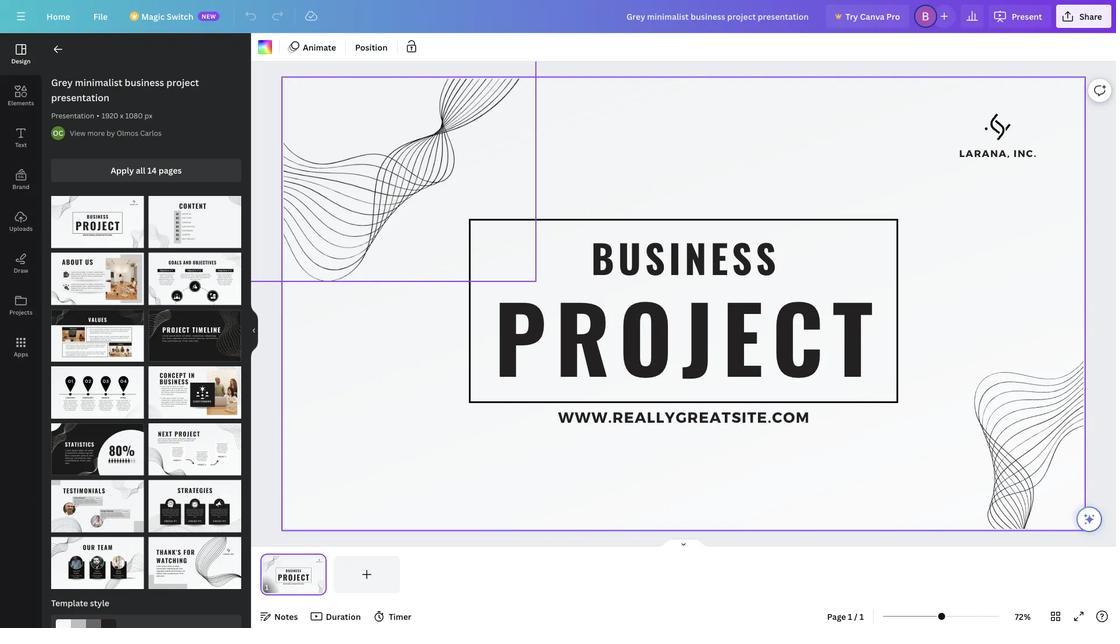 Task type: vqa. For each thing, say whether or not it's contained in the screenshot.
/
yes



Task type: describe. For each thing, give the bounding box(es) containing it.
design
[[11, 57, 31, 65]]

share button
[[1057, 5, 1112, 28]]

style
[[90, 598, 109, 609]]

main menu bar
[[0, 0, 1117, 33]]

x
[[120, 111, 124, 120]]

draw button
[[0, 243, 42, 284]]

present
[[1013, 11, 1043, 22]]

1920
[[102, 111, 118, 120]]

px
[[145, 111, 153, 120]]

home
[[47, 11, 70, 22]]

apply all 14 pages
[[111, 165, 182, 176]]

hide pages image
[[656, 539, 712, 548]]

switch
[[167, 11, 194, 22]]

apps button
[[0, 326, 42, 368]]

page
[[828, 611, 847, 622]]

apply style image
[[56, 620, 116, 628]]

projects
[[9, 308, 33, 316]]

side panel tab list
[[0, 33, 42, 368]]

apply all 14 pages button
[[51, 159, 241, 182]]

file
[[94, 11, 108, 22]]

try
[[846, 11, 859, 22]]

Page title text field
[[274, 582, 279, 593]]

template
[[51, 598, 88, 609]]

elements
[[8, 99, 34, 107]]

72% button
[[1005, 607, 1043, 626]]

olmos carlos element
[[51, 126, 65, 140]]

duration
[[326, 611, 361, 622]]

1920 x 1080 px
[[102, 111, 153, 120]]

by
[[107, 128, 115, 138]]

new
[[202, 12, 216, 20]]

draw
[[14, 266, 28, 274]]

inc.
[[1014, 147, 1038, 159]]

larana, inc.
[[960, 147, 1038, 159]]

projects button
[[0, 284, 42, 326]]

page 1 image
[[261, 556, 327, 593]]

duration button
[[307, 607, 366, 626]]

grey minimalist business project presentation
[[51, 76, 199, 104]]

72%
[[1016, 611, 1032, 622]]

animate button
[[284, 38, 341, 56]]

try canva pro button
[[826, 5, 910, 28]]

grey
[[51, 76, 73, 89]]

uploads
[[9, 225, 33, 232]]

view more by olmos carlos button
[[70, 127, 162, 139]]

text
[[15, 141, 27, 149]]

olmos carlos image
[[51, 126, 65, 140]]

larana,
[[960, 147, 1011, 159]]

presentation
[[51, 91, 109, 104]]

1080
[[125, 111, 143, 120]]



Task type: locate. For each thing, give the bounding box(es) containing it.
brand
[[12, 183, 30, 191]]

design button
[[0, 33, 42, 75]]

magic
[[141, 11, 165, 22]]

no color image
[[258, 40, 272, 54]]

timer
[[389, 611, 412, 622]]

carlos
[[140, 128, 162, 138]]

1 left /
[[849, 611, 853, 622]]

/
[[855, 611, 858, 622]]

pages
[[159, 165, 182, 176]]

0 vertical spatial project
[[166, 76, 199, 89]]

apply
[[111, 165, 134, 176]]

notes button
[[256, 607, 303, 626]]

grey minimalist business project presentation element
[[51, 196, 144, 248], [149, 196, 241, 248], [51, 253, 144, 305], [149, 253, 241, 305], [51, 310, 144, 362], [149, 310, 241, 362], [51, 367, 144, 419], [149, 367, 241, 419], [51, 423, 144, 476], [149, 423, 241, 476], [51, 480, 144, 532], [149, 480, 241, 532], [51, 537, 144, 589], [149, 537, 241, 589]]

www.reallygreatsite.com
[[559, 408, 811, 426]]

elements button
[[0, 75, 42, 117]]

apps
[[14, 350, 28, 358]]

canva
[[861, 11, 885, 22]]

1
[[849, 611, 853, 622], [860, 611, 865, 622]]

timer button
[[370, 607, 416, 626]]

1 horizontal spatial 1
[[860, 611, 865, 622]]

canva assistant image
[[1083, 513, 1097, 526]]

uploads button
[[0, 201, 42, 243]]

file button
[[84, 5, 117, 28]]

text button
[[0, 117, 42, 159]]

1 right /
[[860, 611, 865, 622]]

view more by olmos carlos
[[70, 128, 162, 138]]

Design title text field
[[618, 5, 822, 28]]

template style
[[51, 598, 109, 609]]

share
[[1080, 11, 1103, 22]]

magic switch
[[141, 11, 194, 22]]

position
[[356, 42, 388, 53]]

14
[[147, 165, 157, 176]]

grey minimalist business project presentation image
[[51, 196, 144, 248], [149, 196, 241, 248], [51, 253, 144, 305], [149, 253, 241, 305], [51, 310, 144, 362], [149, 310, 241, 362], [51, 367, 144, 419], [149, 367, 241, 419], [51, 423, 144, 476], [149, 423, 241, 476], [51, 480, 144, 532], [149, 480, 241, 532], [51, 537, 144, 589], [149, 537, 241, 589]]

view
[[70, 128, 86, 138]]

try canva pro
[[846, 11, 901, 22]]

brand button
[[0, 159, 42, 201]]

hide image
[[251, 303, 258, 359]]

olmos
[[117, 128, 138, 138]]

1 1 from the left
[[849, 611, 853, 622]]

home link
[[37, 5, 80, 28]]

business
[[592, 229, 781, 287]]

presentation
[[51, 111, 94, 120]]

business
[[125, 76, 164, 89]]

project
[[166, 76, 199, 89], [495, 268, 883, 404]]

minimalist
[[75, 76, 123, 89]]

present button
[[989, 5, 1052, 28]]

1 vertical spatial project
[[495, 268, 883, 404]]

position button
[[351, 38, 393, 56]]

pro
[[887, 11, 901, 22]]

project inside grey minimalist business project presentation
[[166, 76, 199, 89]]

animate
[[303, 42, 336, 53]]

2 1 from the left
[[860, 611, 865, 622]]

0 horizontal spatial project
[[166, 76, 199, 89]]

all
[[136, 165, 146, 176]]

notes
[[275, 611, 298, 622]]

more
[[87, 128, 105, 138]]

0 horizontal spatial 1
[[849, 611, 853, 622]]

page 1 / 1
[[828, 611, 865, 622]]

1 horizontal spatial project
[[495, 268, 883, 404]]



